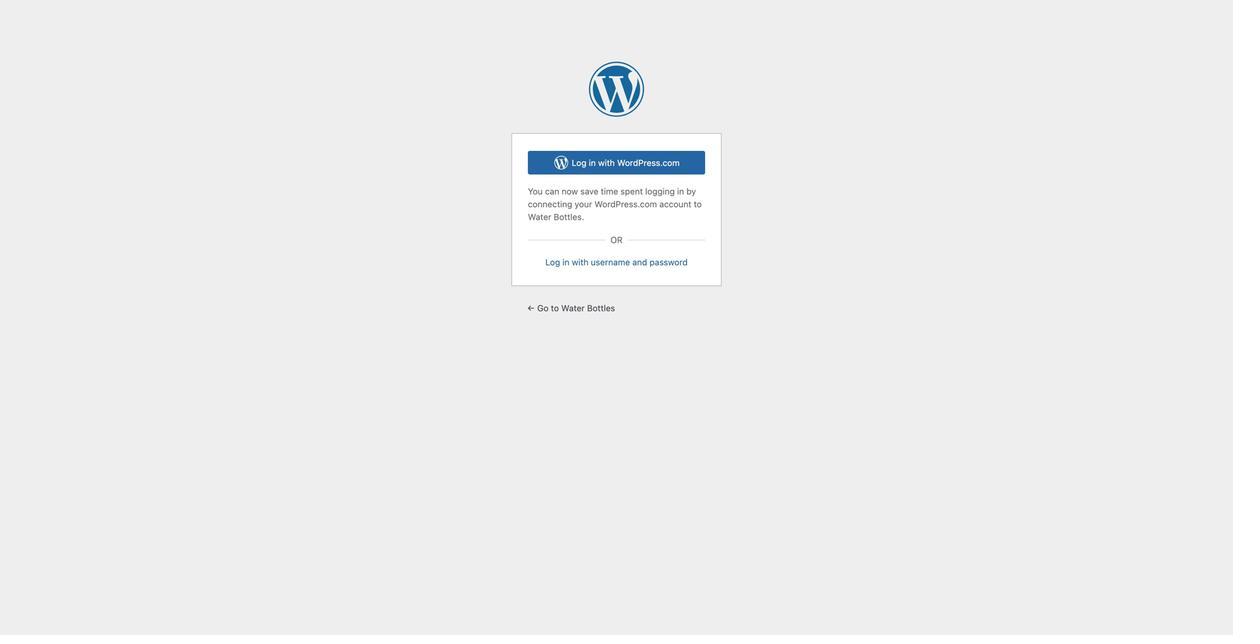 Task type: locate. For each thing, give the bounding box(es) containing it.
0 vertical spatial to
[[694, 199, 702, 209]]

water left bottles
[[561, 303, 585, 313]]

1 horizontal spatial to
[[694, 199, 702, 209]]

1 vertical spatial wordpress.com
[[595, 199, 657, 209]]

0 vertical spatial in
[[589, 158, 596, 168]]

1 horizontal spatial in
[[589, 158, 596, 168]]

in inside you can now save time spent logging in by connecting your wordpress.com account to water bottles.
[[677, 186, 684, 196]]

your
[[575, 199, 592, 209]]

in left 'by'
[[677, 186, 684, 196]]

log for log in with username and password
[[546, 258, 560, 267]]

0 vertical spatial with
[[598, 158, 615, 168]]

in inside 'log in with wordpress.com' link
[[589, 158, 596, 168]]

2 vertical spatial in
[[563, 258, 570, 267]]

1 horizontal spatial log
[[572, 158, 587, 168]]

water inside you can now save time spent logging in by connecting your wordpress.com account to water bottles.
[[528, 212, 552, 222]]

0 horizontal spatial with
[[572, 258, 589, 267]]

wordpress.com inside you can now save time spent logging in by connecting your wordpress.com account to water bottles.
[[595, 199, 657, 209]]

0 horizontal spatial log
[[546, 258, 560, 267]]

bottles.
[[554, 212, 584, 222]]

← go to water bottles link
[[527, 303, 615, 313]]

in inside log in with username and password link
[[563, 258, 570, 267]]

in
[[589, 158, 596, 168], [677, 186, 684, 196], [563, 258, 570, 267]]

wordpress.com up logging
[[617, 158, 680, 168]]

←
[[527, 303, 535, 313]]

water down connecting
[[528, 212, 552, 222]]

0 horizontal spatial in
[[563, 258, 570, 267]]

username
[[591, 258, 630, 267]]

2 horizontal spatial in
[[677, 186, 684, 196]]

1 horizontal spatial water
[[561, 303, 585, 313]]

water
[[528, 212, 552, 222], [561, 303, 585, 313]]

log right wordpress icon
[[572, 158, 587, 168]]

0 vertical spatial log
[[572, 158, 587, 168]]

wordpress image
[[554, 155, 569, 171]]

1 vertical spatial with
[[572, 258, 589, 267]]

you can now save time spent logging in by connecting your wordpress.com account to water bottles.
[[528, 186, 702, 222]]

wordpress.com down spent
[[595, 199, 657, 209]]

0 vertical spatial water
[[528, 212, 552, 222]]

1 vertical spatial to
[[551, 303, 559, 313]]

connecting
[[528, 199, 573, 209]]

log
[[572, 158, 587, 168], [546, 258, 560, 267]]

1 horizontal spatial with
[[598, 158, 615, 168]]

in left username
[[563, 258, 570, 267]]

to down 'by'
[[694, 199, 702, 209]]

0 horizontal spatial water
[[528, 212, 552, 222]]

log up go
[[546, 258, 560, 267]]

with
[[598, 158, 615, 168], [572, 258, 589, 267]]

with up time
[[598, 158, 615, 168]]

password
[[650, 258, 688, 267]]

in up save
[[589, 158, 596, 168]]

go
[[537, 303, 549, 313]]

to right go
[[551, 303, 559, 313]]

1 vertical spatial log
[[546, 258, 560, 267]]

with left username
[[572, 258, 589, 267]]

to
[[694, 199, 702, 209], [551, 303, 559, 313]]

wordpress.com
[[617, 158, 680, 168], [595, 199, 657, 209]]

1 vertical spatial in
[[677, 186, 684, 196]]



Task type: vqa. For each thing, say whether or not it's contained in the screenshot.
leftmost table
no



Task type: describe. For each thing, give the bounding box(es) containing it.
now
[[562, 186, 578, 196]]

log in with wordpress.com link
[[528, 151, 705, 175]]

logging
[[645, 186, 675, 196]]

log in with wordpress.com
[[572, 158, 680, 168]]

time
[[601, 186, 618, 196]]

spent
[[621, 186, 643, 196]]

save
[[581, 186, 599, 196]]

1 vertical spatial water
[[561, 303, 585, 313]]

log for log in with wordpress.com
[[572, 158, 587, 168]]

with for username
[[572, 258, 589, 267]]

account
[[660, 199, 692, 209]]

can
[[545, 186, 560, 196]]

to inside you can now save time spent logging in by connecting your wordpress.com account to water bottles.
[[694, 199, 702, 209]]

← go to water bottles
[[527, 303, 615, 313]]

by
[[687, 186, 696, 196]]

0 horizontal spatial to
[[551, 303, 559, 313]]

log in with username and password
[[546, 258, 688, 267]]

or
[[611, 235, 623, 245]]

bottles
[[587, 303, 615, 313]]

and
[[633, 258, 647, 267]]

0 vertical spatial wordpress.com
[[617, 158, 680, 168]]

in for log in with username and password
[[563, 258, 570, 267]]

log in with username and password link
[[528, 257, 705, 269]]

you
[[528, 186, 543, 196]]

in for log in with wordpress.com
[[589, 158, 596, 168]]

with for wordpress.com
[[598, 158, 615, 168]]



